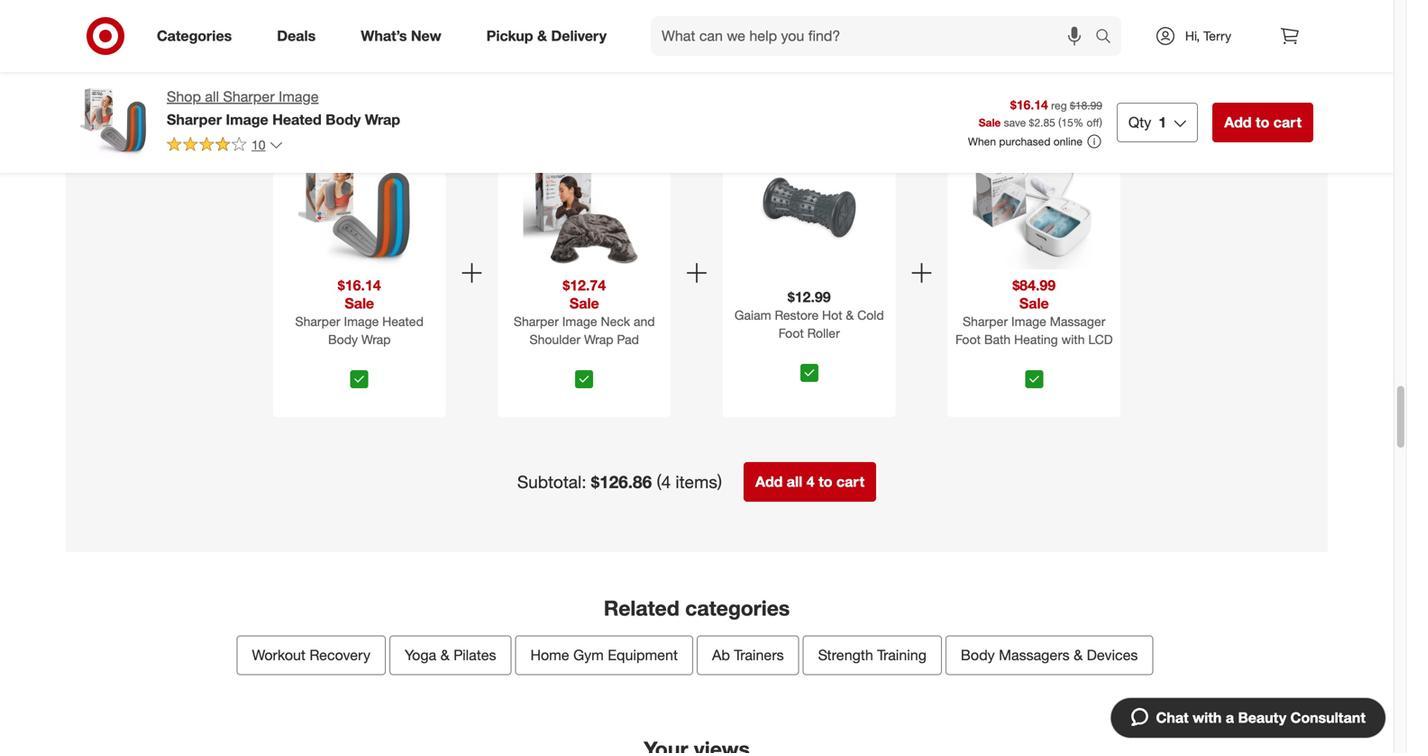 Task type: vqa. For each thing, say whether or not it's contained in the screenshot.
The 19.76
no



Task type: locate. For each thing, give the bounding box(es) containing it.
image for $12.74 sale sharper image neck and shoulder wrap pad
[[562, 314, 597, 329]]

home
[[531, 647, 569, 665]]

sharper inside $12.74 sale sharper image neck and shoulder wrap pad
[[514, 314, 559, 329]]

1 vertical spatial $16.14
[[338, 277, 381, 294]]

all
[[205, 88, 219, 105], [787, 473, 803, 491]]

cart inside add to cart button
[[1274, 114, 1302, 131]]

chat with a beauty consultant button
[[1110, 698, 1387, 739]]

0 vertical spatial add
[[1224, 114, 1252, 131]]

0 horizontal spatial foot
[[779, 326, 804, 341]]

and
[[634, 314, 655, 329]]

foot left bath
[[956, 332, 981, 347]]

$12.99 gaiam restore hot & cold foot roller
[[735, 289, 884, 341]]

with inside button
[[1193, 710, 1222, 727]]

$16.14 inside the $16.14 reg $18.99 sale save $ 2.85 ( 15 % off )
[[1011, 97, 1048, 113]]

1 vertical spatial all
[[787, 473, 803, 491]]

None checkbox
[[350, 370, 368, 388], [575, 370, 593, 388], [350, 370, 368, 388], [575, 370, 593, 388]]

0 vertical spatial cart
[[1274, 114, 1302, 131]]

to
[[1256, 114, 1270, 131], [819, 473, 833, 491]]

$16.14 for sale
[[338, 277, 381, 294]]

1 horizontal spatial with
[[1193, 710, 1222, 727]]

cart inside add all 4 to cart button
[[837, 473, 865, 491]]

1 horizontal spatial foot
[[956, 332, 981, 347]]

search
[[1087, 29, 1131, 46]]

with down massager
[[1062, 332, 1085, 347]]

2.85
[[1035, 116, 1056, 129]]

shoulder
[[530, 332, 581, 347]]

& right hot
[[846, 308, 854, 323]]

what's new
[[361, 27, 441, 45]]

)
[[1100, 116, 1103, 129]]

sale down $12.74
[[570, 295, 599, 312]]

save
[[1004, 116, 1026, 129]]

neck
[[601, 314, 630, 329]]

gym
[[573, 647, 604, 665]]

add to cart
[[1224, 114, 1302, 131]]

0 horizontal spatial all
[[205, 88, 219, 105]]

$16.14 up $
[[1011, 97, 1048, 113]]

1 horizontal spatial add
[[1224, 114, 1252, 131]]

deals link
[[262, 16, 338, 56]]

1 vertical spatial heated
[[382, 314, 424, 329]]

$16.14
[[1011, 97, 1048, 113], [338, 277, 381, 294]]

search button
[[1087, 16, 1131, 60]]

all for shop
[[205, 88, 219, 105]]

heated
[[272, 111, 322, 128], [382, 314, 424, 329]]

online
[[1054, 135, 1083, 148]]

$84.99
[[1013, 277, 1056, 294]]

& right 'yoga'
[[440, 647, 450, 665]]

pad
[[617, 332, 639, 347]]

sale inside $84.99 sale sharper image massager foot bath heating with lcd
[[1020, 295, 1049, 312]]

wrap inside $12.74 sale sharper image neck and shoulder wrap pad
[[584, 332, 614, 347]]

wrap
[[365, 111, 400, 128], [361, 332, 391, 347], [584, 332, 614, 347]]

& inside yoga & pilates link
[[440, 647, 450, 665]]

sale up the "sharper image heated body wrap" link
[[345, 295, 374, 312]]

image inside $16.14 sale sharper image heated body wrap
[[344, 314, 379, 329]]

image
[[279, 88, 319, 105], [226, 111, 268, 128], [344, 314, 379, 329], [562, 314, 597, 329], [1012, 314, 1047, 329]]

yoga & pilates
[[405, 647, 496, 665]]

sale inside $16.14 sale sharper image heated body wrap
[[345, 295, 374, 312]]

$16.14 up the "sharper image heated body wrap" link
[[338, 277, 381, 294]]

sale inside $12.74 sale sharper image neck and shoulder wrap pad
[[570, 295, 599, 312]]

$126.86
[[591, 472, 652, 493]]

what's
[[361, 27, 407, 45]]

with
[[1062, 332, 1085, 347], [1193, 710, 1222, 727]]

massager
[[1050, 314, 1106, 329]]

1 vertical spatial cart
[[837, 473, 865, 491]]

all inside button
[[787, 473, 803, 491]]

sale for $84.99
[[1020, 295, 1049, 312]]

chat with a beauty consultant
[[1156, 710, 1366, 727]]

& inside the $12.99 gaiam restore hot & cold foot roller
[[846, 308, 854, 323]]

add left 4
[[756, 473, 783, 491]]

& right pickup
[[537, 27, 547, 45]]

0 vertical spatial heated
[[272, 111, 322, 128]]

sharper inside $84.99 sale sharper image massager foot bath heating with lcd
[[963, 314, 1008, 329]]

0 vertical spatial all
[[205, 88, 219, 105]]

ab trainers
[[712, 647, 784, 665]]

1 horizontal spatial all
[[787, 473, 803, 491]]

body massagers & devices
[[961, 647, 1138, 665]]

1 vertical spatial body
[[328, 332, 358, 347]]

sharper
[[223, 88, 275, 105], [167, 111, 222, 128], [295, 314, 340, 329], [514, 314, 559, 329], [963, 314, 1008, 329]]

sharper inside $16.14 sale sharper image heated body wrap
[[295, 314, 340, 329]]

1 horizontal spatial cart
[[1274, 114, 1302, 131]]

sale down $84.99
[[1020, 295, 1049, 312]]

gaiam
[[735, 308, 771, 323]]

yoga
[[405, 647, 436, 665]]

all inside shop all sharper image sharper image heated body wrap
[[205, 88, 219, 105]]

lcd
[[1089, 332, 1113, 347]]

body massagers & devices link
[[946, 636, 1153, 676]]

training
[[877, 647, 927, 665]]

workout recovery
[[252, 647, 371, 665]]

1 horizontal spatial to
[[1256, 114, 1270, 131]]

delivery
[[551, 27, 607, 45]]

pickup
[[487, 27, 533, 45]]

sharper for $16.14 sale sharper image heated body wrap
[[295, 314, 340, 329]]

$16.14 inside $16.14 sale sharper image heated body wrap
[[338, 277, 381, 294]]

ab trainers link
[[697, 636, 799, 676]]

body inside shop all sharper image sharper image heated body wrap
[[326, 111, 361, 128]]

all right shop
[[205, 88, 219, 105]]

yoga & pilates link
[[389, 636, 512, 676]]

shop
[[167, 88, 201, 105]]

$18.99
[[1070, 99, 1103, 112]]

related
[[604, 596, 680, 621]]

heated inside $16.14 sale sharper image heated body wrap
[[382, 314, 424, 329]]

None checkbox
[[800, 364, 818, 382], [1025, 370, 1043, 388], [800, 364, 818, 382], [1025, 370, 1043, 388]]

gaiam restore hot & cold foot roller image
[[748, 147, 871, 269]]

image for shop all sharper image sharper image heated body wrap
[[279, 88, 319, 105]]

with left a
[[1193, 710, 1222, 727]]

categories link
[[142, 16, 254, 56]]

subtotal:
[[517, 472, 586, 493]]

pickup & delivery link
[[471, 16, 629, 56]]

image inside $84.99 sale sharper image massager foot bath heating with lcd
[[1012, 314, 1047, 329]]

& inside pickup & delivery link
[[537, 27, 547, 45]]

0 horizontal spatial $16.14
[[338, 277, 381, 294]]

1 vertical spatial with
[[1193, 710, 1222, 727]]

sale for $16.14
[[345, 295, 374, 312]]

sale for $12.74
[[570, 295, 599, 312]]

0 horizontal spatial with
[[1062, 332, 1085, 347]]

4
[[807, 473, 815, 491]]

0 horizontal spatial heated
[[272, 111, 322, 128]]

foot down restore
[[779, 326, 804, 341]]

0 vertical spatial with
[[1062, 332, 1085, 347]]

1 vertical spatial add
[[756, 473, 783, 491]]

off
[[1087, 116, 1100, 129]]

add for add to cart
[[1224, 114, 1252, 131]]

items)
[[676, 472, 722, 493]]

0 vertical spatial $16.14
[[1011, 97, 1048, 113]]

equipment
[[608, 647, 678, 665]]

all left 4
[[787, 473, 803, 491]]

categories
[[157, 27, 232, 45]]

all for add
[[787, 473, 803, 491]]

add
[[1224, 114, 1252, 131], [756, 473, 783, 491]]

& left devices
[[1074, 647, 1083, 665]]

sale up when
[[979, 116, 1001, 129]]

0 horizontal spatial to
[[819, 473, 833, 491]]

new
[[411, 27, 441, 45]]

1 horizontal spatial $16.14
[[1011, 97, 1048, 113]]

0 horizontal spatial add
[[756, 473, 783, 491]]

0 horizontal spatial cart
[[837, 473, 865, 491]]

body
[[326, 111, 361, 128], [328, 332, 358, 347], [961, 647, 995, 665]]

add right 1
[[1224, 114, 1252, 131]]

1 horizontal spatial heated
[[382, 314, 424, 329]]

0 vertical spatial body
[[326, 111, 361, 128]]

add to cart button
[[1213, 103, 1314, 142]]

image inside $12.74 sale sharper image neck and shoulder wrap pad
[[562, 314, 597, 329]]

&
[[537, 27, 547, 45], [846, 308, 854, 323], [440, 647, 450, 665], [1074, 647, 1083, 665]]



Task type: describe. For each thing, give the bounding box(es) containing it.
with inside $84.99 sale sharper image massager foot bath heating with lcd
[[1062, 332, 1085, 347]]

15
[[1062, 116, 1074, 129]]

deals
[[277, 27, 316, 45]]

heating
[[1014, 332, 1058, 347]]

sharper for shop all sharper image sharper image heated body wrap
[[223, 88, 275, 105]]

image for $84.99 sale sharper image massager foot bath heating with lcd
[[1012, 314, 1047, 329]]

pilates
[[454, 647, 496, 665]]

pickup & delivery
[[487, 27, 607, 45]]

1 vertical spatial to
[[819, 473, 833, 491]]

sharper for $84.99 sale sharper image massager foot bath heating with lcd
[[963, 314, 1008, 329]]

& inside body massagers & devices link
[[1074, 647, 1083, 665]]

foot inside $84.99 sale sharper image massager foot bath heating with lcd
[[956, 332, 981, 347]]

hi,
[[1185, 28, 1200, 44]]

categories
[[685, 596, 790, 621]]

sharper image massager foot bath heating with lcd image
[[973, 147, 1095, 269]]

devices
[[1087, 647, 1138, 665]]

reg
[[1051, 99, 1067, 112]]

(4
[[657, 472, 671, 493]]

strength training link
[[803, 636, 942, 676]]

a
[[1226, 710, 1234, 727]]

heated inside shop all sharper image sharper image heated body wrap
[[272, 111, 322, 128]]

$16.14 for reg
[[1011, 97, 1048, 113]]

workout
[[252, 647, 306, 665]]

(
[[1059, 116, 1062, 129]]

when
[[968, 135, 996, 148]]

roller
[[807, 326, 840, 341]]

consultant
[[1291, 710, 1366, 727]]

foot inside the $12.99 gaiam restore hot & cold foot roller
[[779, 326, 804, 341]]

sharper image massager foot bath heating with lcd link
[[952, 313, 1117, 363]]

image of sharper image heated body wrap image
[[80, 87, 152, 159]]

sharper for $12.74 sale sharper image neck and shoulder wrap pad
[[514, 314, 559, 329]]

ab
[[712, 647, 730, 665]]

$12.74 sale sharper image neck and shoulder wrap pad
[[514, 277, 655, 347]]

qty
[[1129, 114, 1152, 131]]

home gym equipment
[[531, 647, 678, 665]]

0 vertical spatial to
[[1256, 114, 1270, 131]]

10 link
[[167, 136, 284, 157]]

body inside $16.14 sale sharper image heated body wrap
[[328, 332, 358, 347]]

home gym equipment link
[[515, 636, 693, 676]]

shop all sharper image sharper image heated body wrap
[[167, 88, 400, 128]]

sharper image neck and shoulder wrap pad link
[[502, 313, 667, 363]]

workout recovery link
[[237, 636, 386, 676]]

subtotal: $126.86 (4 items)
[[517, 472, 722, 493]]

terry
[[1204, 28, 1232, 44]]

wrap inside shop all sharper image sharper image heated body wrap
[[365, 111, 400, 128]]

hot
[[822, 308, 843, 323]]

$84.99 sale sharper image massager foot bath heating with lcd
[[956, 277, 1113, 347]]

What can we help you find? suggestions appear below search field
[[651, 16, 1100, 56]]

sharper image heated body wrap image
[[298, 147, 421, 269]]

qty 1
[[1129, 114, 1167, 131]]

sale inside the $16.14 reg $18.99 sale save $ 2.85 ( 15 % off )
[[979, 116, 1001, 129]]

bath
[[984, 332, 1011, 347]]

$12.99
[[788, 289, 831, 306]]

beauty
[[1238, 710, 1287, 727]]

hi, terry
[[1185, 28, 1232, 44]]

$
[[1029, 116, 1035, 129]]

cold
[[857, 308, 884, 323]]

image for $16.14 sale sharper image heated body wrap
[[344, 314, 379, 329]]

$16.14 sale sharper image heated body wrap
[[295, 277, 424, 347]]

sharper image neck and shoulder wrap pad image
[[523, 147, 646, 269]]

sharper image heated body wrap link
[[277, 313, 442, 363]]

restore
[[775, 308, 819, 323]]

add all 4 to cart
[[756, 473, 865, 491]]

gaiam restore hot & cold foot roller link
[[727, 307, 892, 357]]

massagers
[[999, 647, 1070, 665]]

$12.74
[[563, 277, 606, 294]]

what's new link
[[346, 16, 464, 56]]

1
[[1159, 114, 1167, 131]]

related categories
[[604, 596, 790, 621]]

2 vertical spatial body
[[961, 647, 995, 665]]

trainers
[[734, 647, 784, 665]]

purchased
[[999, 135, 1051, 148]]

chat
[[1156, 710, 1189, 727]]

recovery
[[310, 647, 371, 665]]

strength training
[[818, 647, 927, 665]]

$16.14 reg $18.99 sale save $ 2.85 ( 15 % off )
[[979, 97, 1103, 129]]

wrap inside $16.14 sale sharper image heated body wrap
[[361, 332, 391, 347]]

%
[[1074, 116, 1084, 129]]

when purchased online
[[968, 135, 1083, 148]]

add for add all 4 to cart
[[756, 473, 783, 491]]

10
[[252, 137, 266, 153]]



